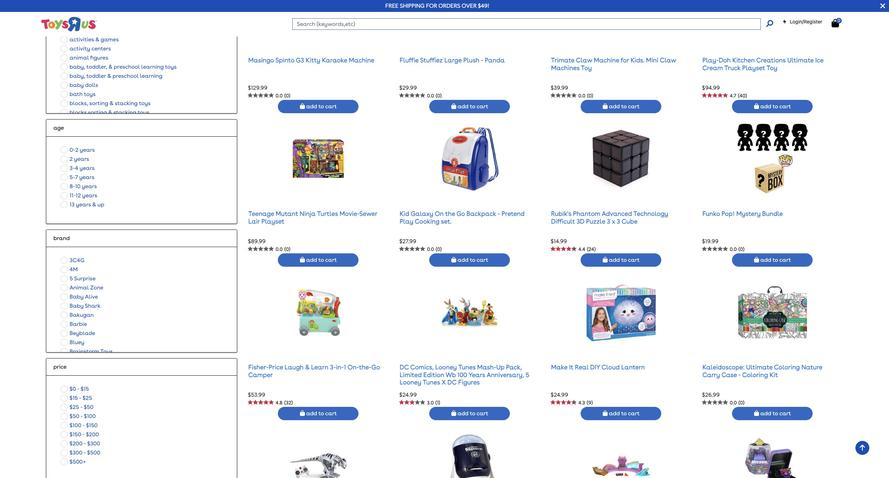 Task type: vqa. For each thing, say whether or not it's contained in the screenshot.


Task type: describe. For each thing, give the bounding box(es) containing it.
ice
[[816, 57, 824, 64]]

0.0 for spinto
[[276, 93, 283, 99]]

hot wheels skate octopark playset, with exclusive fingerboard and skate shoes image
[[593, 431, 650, 478]]

fluffie stuffiez large plush - panda image
[[441, 0, 499, 40]]

years up 3-4 years
[[74, 156, 89, 162]]

bath toys
[[70, 91, 96, 97]]

barbie
[[70, 321, 87, 327]]

3- inside button
[[70, 165, 75, 171]]

100
[[458, 371, 467, 379]]

ninja
[[300, 210, 316, 217]]

playset inside teenage mutant ninja turtles movie-sewer lair playset
[[262, 218, 285, 225]]

learn
[[311, 364, 329, 371]]

$200 inside button
[[70, 440, 83, 447]]

(9)
[[587, 400, 593, 406]]

4.7 (40)
[[730, 93, 747, 99]]

mystery
[[737, 210, 761, 217]]

$200 - $300
[[70, 440, 100, 447]]

wb
[[446, 371, 456, 379]]

stacking for blocks, sorting & stacking toys
[[115, 100, 138, 107]]

baby for baby shark
[[70, 303, 84, 309]]

toys inside blocks sorting & stacking toys button
[[138, 109, 149, 116]]

beyblade
[[70, 330, 95, 337]]

sorting for blocks,
[[89, 100, 108, 107]]

playsets
[[105, 18, 128, 24]]

0 link
[[832, 18, 847, 28]]

$89.99
[[248, 238, 266, 245]]

games
[[101, 36, 119, 43]]

5-7 years button
[[59, 173, 97, 182]]

4.7
[[730, 93, 737, 99]]

0.0 for claw
[[579, 93, 586, 99]]

5 surprise
[[70, 275, 96, 282]]

shopping bag image inside 0 link
[[832, 19, 840, 27]]

bath toys button
[[59, 90, 98, 99]]

carry
[[703, 371, 721, 379]]

brand
[[53, 235, 70, 242]]

bitzee, interactive toy digital pet and case with 15 animals inside image
[[744, 431, 802, 478]]

3.0
[[427, 400, 434, 406]]

- inside kid galaxy on the go backpack - pretend play cooking set.
[[498, 210, 500, 217]]

backpack
[[467, 210, 497, 217]]

blocks, sorting & stacking toys
[[70, 100, 151, 107]]

action figure playsets & vehicles button
[[59, 17, 158, 26]]

$150 - $200 button
[[59, 430, 101, 439]]

2 years
[[70, 156, 89, 162]]

0-
[[70, 147, 75, 153]]

(0) for spinto
[[285, 93, 290, 99]]

rubik's phantom advanced technology difficult 3d puzzle 3 x 3 cube
[[551, 210, 669, 225]]

teenage
[[248, 210, 274, 217]]

play-doh kitchen creations ultimate ice cream truck playset toy
[[703, 57, 824, 71]]

$0 - $15 button
[[59, 385, 91, 394]]

free shipping for orders over $49! link
[[386, 2, 490, 9]]

trimate claw machine for kids. mini claw machines toy link
[[551, 57, 677, 71]]

years for 12
[[82, 192, 97, 199]]

make
[[551, 364, 568, 371]]

age element
[[53, 124, 230, 132]]

ultimate inside kaleidoscope: ultimate coloring nature carry case - coloring kit
[[747, 364, 773, 371]]

fisher-price laugh & learn 3-in-1 on-the-go camper image
[[290, 277, 347, 348]]

5 surprise button
[[59, 274, 98, 283]]

play-doh kitchen creations ultimate ice cream truck playset toy image
[[744, 0, 802, 40]]

animal
[[70, 284, 89, 291]]

kaleidoscope: ultimate coloring nature carry case - coloring kit
[[703, 364, 823, 379]]

5 inside button
[[70, 275, 73, 282]]

$19.99
[[703, 238, 719, 245]]

$200 - $300 button
[[59, 439, 102, 448]]

3-4 years button
[[59, 164, 97, 173]]

& inside fisher-price laugh & learn 3-in-1 on-the-go camper
[[305, 364, 310, 371]]

- for $25
[[79, 395, 81, 401]]

learning for baby, toddler, & preschool learning toys
[[141, 63, 164, 70]]

activity
[[70, 45, 90, 52]]

in-
[[336, 364, 344, 371]]

4.3 (9)
[[579, 400, 593, 406]]

0.0 (0) for claw
[[579, 93, 593, 99]]

ultimate inside play-doh kitchen creations ultimate ice cream truck playset toy
[[788, 57, 814, 64]]

on
[[435, 210, 444, 217]]

kid galaxy on the go backpack - pretend play cooking set. link
[[400, 210, 525, 225]]

surprise
[[74, 275, 96, 282]]

11-12 years button
[[59, 191, 99, 200]]

wowwee robots roboraptor image
[[290, 431, 347, 478]]

brainstorm toys
[[70, 348, 113, 355]]

advanced
[[602, 210, 632, 217]]

- for $200
[[83, 431, 85, 438]]

creations
[[757, 57, 786, 64]]

brainstorm toys button
[[59, 347, 115, 356]]

login/register button
[[783, 18, 823, 25]]

0.0 for mutant
[[276, 247, 283, 252]]

movie-
[[340, 210, 360, 217]]

baby for baby alive
[[70, 293, 84, 300]]

cube
[[622, 218, 638, 225]]

up
[[497, 364, 505, 371]]

machine inside trimate claw machine for kids. mini claw machines toy
[[594, 57, 620, 64]]

pop!
[[722, 210, 735, 217]]

funko pop! mystery bundle image
[[738, 124, 808, 194]]

years for 10
[[82, 183, 97, 190]]

$25 - $50 button
[[59, 403, 96, 412]]

brand element
[[53, 234, 230, 243]]

activities & games button
[[59, 35, 121, 44]]

$26.99
[[703, 392, 720, 398]]

1 vertical spatial $50
[[70, 413, 79, 420]]

blocks, sorting & stacking toys button
[[59, 99, 153, 108]]

kid galaxy on the go backpack - pretend play cooking set. image
[[435, 124, 505, 194]]

the-
[[359, 364, 372, 371]]

0 horizontal spatial coloring
[[743, 371, 769, 379]]

$0 - $15
[[70, 386, 89, 392]]

$25 - $50
[[70, 404, 94, 411]]

dolls
[[85, 82, 98, 88]]

$29.99
[[400, 85, 417, 91]]

$100 inside button
[[84, 413, 96, 420]]

0.0 (0) for galaxy
[[427, 247, 442, 252]]

7
[[75, 174, 78, 181]]

limited
[[400, 371, 422, 379]]

price element
[[53, 363, 230, 371]]

1 3 from the left
[[607, 218, 611, 225]]

0.0 for stuffiez
[[427, 93, 434, 99]]

toddler,
[[86, 63, 107, 70]]

masingo spinto g3 kitty karaoke machine image
[[283, 0, 354, 32]]

toys inside bath toys button
[[84, 91, 96, 97]]

stacking for blocks sorting & stacking toys
[[113, 109, 136, 116]]

& inside baby, toddler & preschool learning button
[[107, 73, 111, 79]]

$300 inside button
[[87, 440, 100, 447]]

$15 - $25 button
[[59, 394, 94, 403]]

baby, for baby, toddler & preschool learning
[[70, 73, 85, 79]]

$100 - $150 button
[[59, 421, 100, 430]]

& inside 13 years & up button
[[92, 201, 96, 208]]

age
[[53, 124, 64, 131]]

toys inside baby, toddler, & preschool learning toys button
[[165, 63, 177, 70]]

8-10 years button
[[59, 182, 99, 191]]

bakugan button
[[59, 311, 96, 320]]

1
[[344, 364, 346, 371]]

funko
[[703, 210, 720, 217]]

activity centers button
[[59, 44, 113, 53]]

3c4g
[[70, 257, 85, 264]]

$94.99
[[703, 85, 720, 91]]

trimate claw machine for kids. mini claw machines toy image
[[586, 0, 657, 40]]

1 vertical spatial tunes
[[423, 379, 440, 386]]

$100 inside 'button'
[[70, 422, 81, 429]]

$14.99
[[551, 238, 567, 245]]

$300 - $500
[[70, 450, 100, 456]]

years for 7
[[79, 174, 94, 181]]

teenage mutant ninja turtles movie-sewer lair playset
[[248, 210, 377, 225]]

& inside blocks, sorting & stacking toys button
[[110, 100, 113, 107]]

(0) for stuffiez
[[436, 93, 442, 99]]

3d
[[577, 218, 585, 225]]

kids.
[[631, 57, 645, 64]]

free
[[386, 2, 399, 9]]

years
[[469, 371, 485, 379]]

1 claw from the left
[[576, 57, 593, 64]]

5 inside "dc comics, looney tunes mash-up pack, limited edition wb 100 years anniversary, 5 looney tunes x dc figures"
[[526, 371, 530, 379]]

toddler
[[86, 73, 106, 79]]

go inside kid galaxy on the go backpack - pretend play cooking set.
[[457, 210, 465, 217]]



Task type: locate. For each thing, give the bounding box(es) containing it.
figure
[[88, 18, 104, 24]]

0 vertical spatial sorting
[[89, 100, 108, 107]]

0 vertical spatial $200
[[86, 431, 99, 438]]

shopping bag image
[[300, 103, 305, 109], [603, 103, 608, 109], [755, 103, 760, 109], [603, 257, 608, 263], [755, 257, 760, 263], [300, 411, 305, 416], [452, 411, 457, 416]]

1 vertical spatial 2
[[70, 156, 73, 162]]

0 horizontal spatial $15
[[70, 395, 78, 401]]

ultimate
[[788, 57, 814, 64], [747, 364, 773, 371]]

0 horizontal spatial $24.99
[[400, 392, 417, 398]]

preschool down baby, toddler, & preschool learning toys
[[113, 73, 139, 79]]

& right toddler
[[107, 73, 111, 79]]

5 right anniversary,
[[526, 371, 530, 379]]

1 baby from the top
[[70, 293, 84, 300]]

$50 down $25 - $50 button
[[70, 413, 79, 420]]

$150 inside 'button'
[[86, 422, 98, 429]]

spinto
[[276, 57, 295, 64]]

0 horizontal spatial looney
[[400, 379, 422, 386]]

0 vertical spatial $150
[[86, 422, 98, 429]]

1 horizontal spatial go
[[457, 210, 465, 217]]

sorting up blocks sorting & stacking toys button
[[89, 100, 108, 107]]

$24.99 for make it real diy cloud lantern
[[551, 392, 569, 398]]

figures down centers at the top left
[[90, 54, 108, 61]]

teenage mutant ninja turtles movie-sewer lair playset image
[[290, 124, 347, 194]]

dc up limited
[[400, 364, 409, 371]]

0 horizontal spatial playset
[[262, 218, 285, 225]]

2 action from the top
[[70, 27, 87, 34]]

1 horizontal spatial $15
[[81, 386, 89, 392]]

stacking inside button
[[113, 109, 136, 116]]

1 vertical spatial learning
[[140, 73, 163, 79]]

1 horizontal spatial $150
[[86, 422, 98, 429]]

0 horizontal spatial ultimate
[[747, 364, 773, 371]]

toys r us image
[[41, 16, 97, 32]]

animal figures button
[[59, 53, 110, 62]]

baby, down animal
[[70, 63, 85, 70]]

- down $0 - $15
[[79, 395, 81, 401]]

$15 inside button
[[70, 395, 78, 401]]

shopping bag image for kitchen
[[755, 103, 760, 109]]

$25 up $25 - $50
[[83, 395, 92, 401]]

- inside kaleidoscope: ultimate coloring nature carry case - coloring kit
[[739, 371, 741, 379]]

& up centers at the top left
[[95, 36, 99, 43]]

1 vertical spatial stacking
[[113, 109, 136, 116]]

Enter Keyword or Item No. search field
[[293, 18, 761, 30]]

play-
[[703, 57, 719, 64]]

4
[[75, 165, 78, 171]]

(0) for pop!
[[739, 247, 745, 252]]

mutant
[[276, 210, 298, 217]]

0.0 (0) for mutant
[[276, 247, 290, 252]]

& inside baby, toddler, & preschool learning toys button
[[109, 63, 112, 70]]

tunes
[[459, 364, 476, 371], [423, 379, 440, 386]]

$50
[[84, 404, 94, 411], [70, 413, 79, 420]]

$24.99 for dc comics, looney tunes mash-up pack, limited edition wb 100 years anniversary, 5 looney tunes x dc figures
[[400, 392, 417, 398]]

1 action from the top
[[70, 18, 87, 24]]

0 vertical spatial 5
[[70, 275, 73, 282]]

3 left x
[[607, 218, 611, 225]]

1 vertical spatial baby
[[70, 303, 84, 309]]

machine
[[349, 57, 375, 64], [594, 57, 620, 64]]

trimate claw machine for kids. mini claw machines toy
[[551, 57, 677, 71]]

- for $15
[[77, 386, 79, 392]]

1 vertical spatial $100
[[70, 422, 81, 429]]

sorting inside blocks sorting & stacking toys button
[[88, 109, 107, 116]]

1 horizontal spatial 5
[[526, 371, 530, 379]]

4m button
[[59, 265, 80, 274]]

action for action figure playsets & vehicles
[[70, 18, 87, 24]]

0.0 for pop!
[[730, 247, 737, 252]]

figures for animal figures
[[90, 54, 108, 61]]

& inside the activities & games button
[[95, 36, 99, 43]]

edition
[[424, 371, 445, 379]]

13 years & up button
[[59, 200, 106, 209]]

shopping bag image
[[832, 19, 840, 27], [452, 103, 457, 109], [300, 257, 305, 263], [452, 257, 457, 263], [603, 411, 608, 416], [755, 411, 760, 416]]

dc comics, looney tunes mash-up pack, limited edition wb 100 years anniversary, 5 looney tunes x dc figures link
[[400, 364, 530, 386]]

0 horizontal spatial $300
[[70, 450, 82, 456]]

0.0 (0) for stuffiez
[[427, 93, 442, 99]]

0 vertical spatial baby,
[[70, 63, 85, 70]]

(0)
[[285, 93, 290, 99], [436, 93, 442, 99], [588, 93, 593, 99], [285, 247, 290, 252], [436, 247, 442, 252], [739, 247, 745, 252], [739, 400, 745, 406]]

(0) for galaxy
[[436, 247, 442, 252]]

shopping bag image for g3
[[300, 103, 305, 109]]

years for 2
[[80, 147, 95, 153]]

2 up 2 years
[[75, 147, 78, 153]]

0.0 for galaxy
[[427, 247, 434, 252]]

1 horizontal spatial $100
[[84, 413, 96, 420]]

None search field
[[293, 18, 773, 30]]

$15 up $15 - $25
[[81, 386, 89, 392]]

laugh
[[285, 364, 304, 371]]

tunes down the edition
[[423, 379, 440, 386]]

baby, toddler & preschool learning button
[[59, 71, 165, 81]]

$25 down $15 - $25 button
[[70, 404, 79, 411]]

2 machine from the left
[[594, 57, 620, 64]]

machine right karaoke
[[349, 57, 375, 64]]

$39.99
[[551, 85, 568, 91]]

- down $100 - $150
[[83, 431, 85, 438]]

0 horizontal spatial tunes
[[423, 379, 440, 386]]

0 vertical spatial 3-
[[70, 165, 75, 171]]

baby inside button
[[70, 293, 84, 300]]

baby inside button
[[70, 303, 84, 309]]

blocks,
[[70, 100, 88, 107]]

stacking inside button
[[115, 100, 138, 107]]

ultimate up kit
[[747, 364, 773, 371]]

3- up the 5-
[[70, 165, 75, 171]]

$150 inside button
[[70, 431, 81, 438]]

rubik's phantom advanced technology difficult 3d puzzle 3 x 3 cube image
[[593, 124, 650, 194]]

0 vertical spatial preschool
[[114, 63, 140, 70]]

up
[[98, 201, 104, 208]]

for
[[621, 57, 629, 64]]

sorting down blocks, sorting & stacking toys button
[[88, 109, 107, 116]]

it
[[569, 364, 574, 371]]

& inside blocks sorting & stacking toys button
[[108, 109, 112, 116]]

go right 'the'
[[457, 210, 465, 217]]

0 horizontal spatial $25
[[70, 404, 79, 411]]

- left pretend
[[498, 210, 500, 217]]

2 claw from the left
[[660, 57, 677, 64]]

- left $500
[[84, 450, 86, 456]]

1 horizontal spatial toy
[[767, 64, 778, 71]]

1 vertical spatial 3-
[[330, 364, 336, 371]]

toy down creations
[[767, 64, 778, 71]]

0 vertical spatial ultimate
[[788, 57, 814, 64]]

ultimate left ice
[[788, 57, 814, 64]]

1 horizontal spatial claw
[[660, 57, 677, 64]]

1 horizontal spatial coloring
[[775, 364, 800, 371]]

mini
[[647, 57, 659, 64]]

claw right mini
[[660, 57, 677, 64]]

3- inside fisher-price laugh & learn 3-in-1 on-the-go camper
[[330, 364, 336, 371]]

1 vertical spatial sorting
[[88, 109, 107, 116]]

0 vertical spatial $300
[[87, 440, 100, 447]]

centers
[[92, 45, 111, 52]]

1 vertical spatial preschool
[[113, 73, 139, 79]]

kid
[[400, 210, 410, 217]]

coloring left kit
[[743, 371, 769, 379]]

sorting for blocks
[[88, 109, 107, 116]]

$100 down $50 - $100 button
[[70, 422, 81, 429]]

$129.99
[[248, 85, 268, 91]]

(32)
[[284, 400, 293, 406]]

1 machine from the left
[[349, 57, 375, 64]]

5 down 4m button
[[70, 275, 73, 282]]

0 horizontal spatial $200
[[70, 440, 83, 447]]

0 horizontal spatial 2
[[70, 156, 73, 162]]

- right "plush"
[[481, 57, 484, 64]]

diy
[[591, 364, 601, 371]]

4.8
[[276, 400, 283, 406]]

0 vertical spatial action
[[70, 18, 87, 24]]

0 horizontal spatial $50
[[70, 413, 79, 420]]

make it real  diy cloud lantern image
[[586, 277, 657, 348]]

0 vertical spatial looney
[[436, 364, 457, 371]]

learning for baby, toddler & preschool learning
[[140, 73, 163, 79]]

$300 up $500+
[[70, 450, 82, 456]]

0-2 years
[[70, 147, 95, 153]]

0 horizontal spatial go
[[372, 364, 380, 371]]

figures inside button
[[90, 54, 108, 61]]

action
[[70, 18, 87, 24], [70, 27, 87, 34]]

case
[[722, 371, 737, 379]]

baby, toddler, & preschool learning toys
[[70, 63, 177, 70]]

1 vertical spatial 5
[[526, 371, 530, 379]]

5-7 years
[[70, 174, 94, 181]]

$24.99 down limited
[[400, 392, 417, 398]]

camper
[[248, 371, 273, 379]]

2
[[75, 147, 78, 153], [70, 156, 73, 162]]

1 horizontal spatial $200
[[86, 431, 99, 438]]

$500
[[87, 450, 100, 456]]

claw up 'machines'
[[576, 57, 593, 64]]

0 horizontal spatial toy
[[581, 64, 592, 71]]

go right on-
[[372, 364, 380, 371]]

1 vertical spatial $25
[[70, 404, 79, 411]]

1 horizontal spatial $25
[[83, 395, 92, 401]]

1 vertical spatial $200
[[70, 440, 83, 447]]

1 horizontal spatial playset
[[743, 64, 766, 71]]

baby down animal
[[70, 293, 84, 300]]

$150 - $200
[[70, 431, 99, 438]]

dc down 'wb'
[[448, 379, 457, 386]]

0 vertical spatial learning
[[141, 63, 164, 70]]

toy right 'machines'
[[581, 64, 592, 71]]

$300 inside button
[[70, 450, 82, 456]]

toy inside play-doh kitchen creations ultimate ice cream truck playset toy
[[767, 64, 778, 71]]

kaleidoscope: ultimate coloring nature carry case - coloring kit image
[[738, 277, 808, 348]]

years for 4
[[80, 165, 95, 171]]

3.0 (1)
[[427, 400, 440, 406]]

& down "blocks, sorting & stacking toys"
[[108, 109, 112, 116]]

looney up 'wb'
[[436, 364, 457, 371]]

playset down teenage
[[262, 218, 285, 225]]

stacking up the blocks sorting & stacking toys on the left
[[115, 100, 138, 107]]

brainstorm
[[70, 348, 99, 355]]

1 horizontal spatial 3-
[[330, 364, 336, 371]]

$50 up $50 - $100
[[84, 404, 94, 411]]

$150 down $100 - $150 'button'
[[70, 431, 81, 438]]

- down $15 - $25
[[80, 404, 82, 411]]

$200 inside button
[[86, 431, 99, 438]]

0 vertical spatial 2
[[75, 147, 78, 153]]

toys
[[165, 63, 177, 70], [84, 91, 96, 97], [139, 100, 151, 107], [138, 109, 149, 116]]

activities & games
[[70, 36, 119, 43]]

- for $150
[[83, 422, 85, 429]]

coloring up kit
[[775, 364, 800, 371]]

1 toy from the left
[[581, 64, 592, 71]]

shopping bag image for mystery
[[755, 257, 760, 263]]

looney down limited
[[400, 379, 422, 386]]

brainstorm toys deep space home planetarium and projector w/ 24 color nasa images - stem toy image
[[435, 431, 505, 478]]

dc comics, looney tunes mash-up pack, limited edition wb 100 years anniversary, 5 looney tunes x dc figures image
[[441, 277, 499, 348]]

$200 down $150 - $200 button
[[70, 440, 83, 447]]

0 vertical spatial stacking
[[115, 100, 138, 107]]

5
[[70, 275, 73, 282], [526, 371, 530, 379]]

preschool for toddler,
[[114, 63, 140, 70]]

baby, toddler, & preschool learning toys button
[[59, 62, 179, 71]]

truck
[[725, 64, 741, 71]]

$24.99 down make
[[551, 392, 569, 398]]

bundle
[[763, 210, 783, 217]]

looney
[[436, 364, 457, 371], [400, 379, 422, 386]]

- down $25 - $50
[[81, 413, 83, 420]]

bluey
[[70, 339, 84, 346]]

animal zone
[[70, 284, 103, 291]]

years up 5-7 years
[[80, 165, 95, 171]]

0 vertical spatial $100
[[84, 413, 96, 420]]

& up the blocks sorting & stacking toys on the left
[[110, 100, 113, 107]]

sorting inside blocks, sorting & stacking toys button
[[89, 100, 108, 107]]

0 horizontal spatial 3-
[[70, 165, 75, 171]]

$15 inside button
[[81, 386, 89, 392]]

(0) for claw
[[588, 93, 593, 99]]

4.4 (24)
[[579, 247, 596, 252]]

cooking
[[415, 218, 440, 225]]

& left up
[[92, 201, 96, 208]]

teenage mutant ninja turtles movie-sewer lair playset link
[[248, 210, 377, 225]]

0 horizontal spatial dc
[[400, 364, 409, 371]]

- up $150 - $200
[[83, 422, 85, 429]]

0 horizontal spatial $100
[[70, 422, 81, 429]]

rubik's phantom advanced technology difficult 3d puzzle 3 x 3 cube link
[[551, 210, 669, 225]]

action figure playsets & vehicles
[[70, 18, 156, 24]]

0 vertical spatial tunes
[[459, 364, 476, 371]]

0 horizontal spatial claw
[[576, 57, 593, 64]]

pretend
[[502, 210, 525, 217]]

activity centers
[[70, 45, 111, 52]]

& inside "action figure playsets & vehicles" button
[[129, 18, 133, 24]]

playset inside play-doh kitchen creations ultimate ice cream truck playset toy
[[743, 64, 766, 71]]

go inside fisher-price laugh & learn 3-in-1 on-the-go camper
[[372, 364, 380, 371]]

5-
[[70, 174, 75, 181]]

1 vertical spatial $150
[[70, 431, 81, 438]]

$300 up $500
[[87, 440, 100, 447]]

lair
[[248, 218, 260, 225]]

fluffie
[[400, 57, 419, 64]]

stacking down "blocks, sorting & stacking toys"
[[113, 109, 136, 116]]

years up 13 years & up
[[82, 192, 97, 199]]

0 vertical spatial $50
[[84, 404, 94, 411]]

- up $300 - $500
[[84, 440, 86, 447]]

1 horizontal spatial 3
[[617, 218, 621, 225]]

1 $24.99 from the left
[[400, 392, 417, 398]]

- right $0
[[77, 386, 79, 392]]

large
[[445, 57, 462, 64]]

bakugan
[[70, 312, 94, 318]]

0-2 years button
[[59, 145, 97, 155]]

toy inside trimate claw machine for kids. mini claw machines toy
[[581, 64, 592, 71]]

0 horizontal spatial machine
[[349, 57, 375, 64]]

years up 2 years
[[80, 147, 95, 153]]

machines
[[551, 64, 580, 71]]

- right the case
[[739, 371, 741, 379]]

0 vertical spatial $15
[[81, 386, 89, 392]]

$15 down the $0 - $15 button
[[70, 395, 78, 401]]

action up action figures button
[[70, 18, 87, 24]]

0 vertical spatial figures
[[88, 27, 106, 34]]

action for action figures
[[70, 27, 87, 34]]

difficult
[[551, 218, 575, 225]]

1 horizontal spatial dc
[[448, 379, 457, 386]]

- for $50
[[80, 404, 82, 411]]

1 horizontal spatial 2
[[75, 147, 78, 153]]

playset down kitchen at the right top
[[743, 64, 766, 71]]

animal zone button
[[59, 283, 106, 292]]

years up 11-12 years
[[82, 183, 97, 190]]

1 vertical spatial looney
[[400, 379, 422, 386]]

figures inside button
[[88, 27, 106, 34]]

0 vertical spatial playset
[[743, 64, 766, 71]]

3- left 1
[[330, 364, 336, 371]]

1 horizontal spatial tunes
[[459, 364, 476, 371]]

1 vertical spatial ultimate
[[747, 364, 773, 371]]

0 vertical spatial baby
[[70, 293, 84, 300]]

sewer
[[360, 210, 377, 217]]

1 vertical spatial baby,
[[70, 73, 85, 79]]

1 vertical spatial playset
[[262, 218, 285, 225]]

1 horizontal spatial looney
[[436, 364, 457, 371]]

kid galaxy on the go backpack - pretend play cooking set.
[[400, 210, 525, 225]]

0 vertical spatial $25
[[83, 395, 92, 401]]

baby up bakugan button
[[70, 303, 84, 309]]

baby, for baby, toddler, & preschool learning toys
[[70, 63, 85, 70]]

- for $100
[[81, 413, 83, 420]]

shopping bag image for advanced
[[603, 257, 608, 263]]

1 vertical spatial figures
[[90, 54, 108, 61]]

on-
[[348, 364, 359, 371]]

figures down figure on the left top
[[88, 27, 106, 34]]

baby shark
[[70, 303, 100, 309]]

preschool up the baby, toddler & preschool learning
[[114, 63, 140, 70]]

1 vertical spatial dc
[[448, 379, 457, 386]]

2 3 from the left
[[617, 218, 621, 225]]

karaoke
[[322, 57, 347, 64]]

figures for action figures
[[88, 27, 106, 34]]

0 vertical spatial go
[[457, 210, 465, 217]]

1 vertical spatial $15
[[70, 395, 78, 401]]

years inside 'button'
[[82, 192, 97, 199]]

years up 8-10 years
[[79, 174, 94, 181]]

vehicles
[[135, 18, 156, 24]]

1 horizontal spatial $24.99
[[551, 392, 569, 398]]

preschool for toddler
[[113, 73, 139, 79]]

2 baby, from the top
[[70, 73, 85, 79]]

0.0 (0) for spinto
[[276, 93, 290, 99]]

0 vertical spatial dc
[[400, 364, 409, 371]]

2 baby from the top
[[70, 303, 84, 309]]

$150 up $150 - $200
[[86, 422, 98, 429]]

baby, up baby
[[70, 73, 85, 79]]

3 right x
[[617, 218, 621, 225]]

1 horizontal spatial $300
[[87, 440, 100, 447]]

tunes up 100
[[459, 364, 476, 371]]

0 horizontal spatial 3
[[607, 218, 611, 225]]

0 horizontal spatial $150
[[70, 431, 81, 438]]

close button image
[[881, 2, 886, 10]]

funko pop! mystery bundle link
[[703, 210, 783, 217]]

- inside 'button'
[[83, 422, 85, 429]]

& up baby, toddler & preschool learning button
[[109, 63, 112, 70]]

shopping bag image for machine
[[603, 103, 608, 109]]

1 vertical spatial go
[[372, 364, 380, 371]]

$100 up $100 - $150
[[84, 413, 96, 420]]

0.0 (0) for pop!
[[730, 247, 745, 252]]

action figures button
[[59, 26, 108, 35]]

2 toy from the left
[[767, 64, 778, 71]]

1 horizontal spatial machine
[[594, 57, 620, 64]]

0 horizontal spatial 5
[[70, 275, 73, 282]]

2 $24.99 from the left
[[551, 392, 569, 398]]

- for $500
[[84, 450, 86, 456]]

1 baby, from the top
[[70, 63, 85, 70]]

action up the activities
[[70, 27, 87, 34]]

toys inside blocks, sorting & stacking toys button
[[139, 100, 151, 107]]

years down 11-12 years
[[76, 201, 91, 208]]

& left learn
[[305, 364, 310, 371]]

13 years & up
[[70, 201, 104, 208]]

1 vertical spatial action
[[70, 27, 87, 34]]

shipping
[[400, 2, 425, 9]]

shark
[[85, 303, 100, 309]]

$200 up '$200 - $300'
[[86, 431, 99, 438]]

- for $300
[[84, 440, 86, 447]]

coloring
[[775, 364, 800, 371], [743, 371, 769, 379]]

(0) for mutant
[[285, 247, 290, 252]]

1 horizontal spatial $50
[[84, 404, 94, 411]]

the
[[446, 210, 455, 217]]

machine left for at the top of page
[[594, 57, 620, 64]]

2 down 0-
[[70, 156, 73, 162]]

1 vertical spatial $300
[[70, 450, 82, 456]]

& left vehicles at the left of page
[[129, 18, 133, 24]]

1 horizontal spatial ultimate
[[788, 57, 814, 64]]



